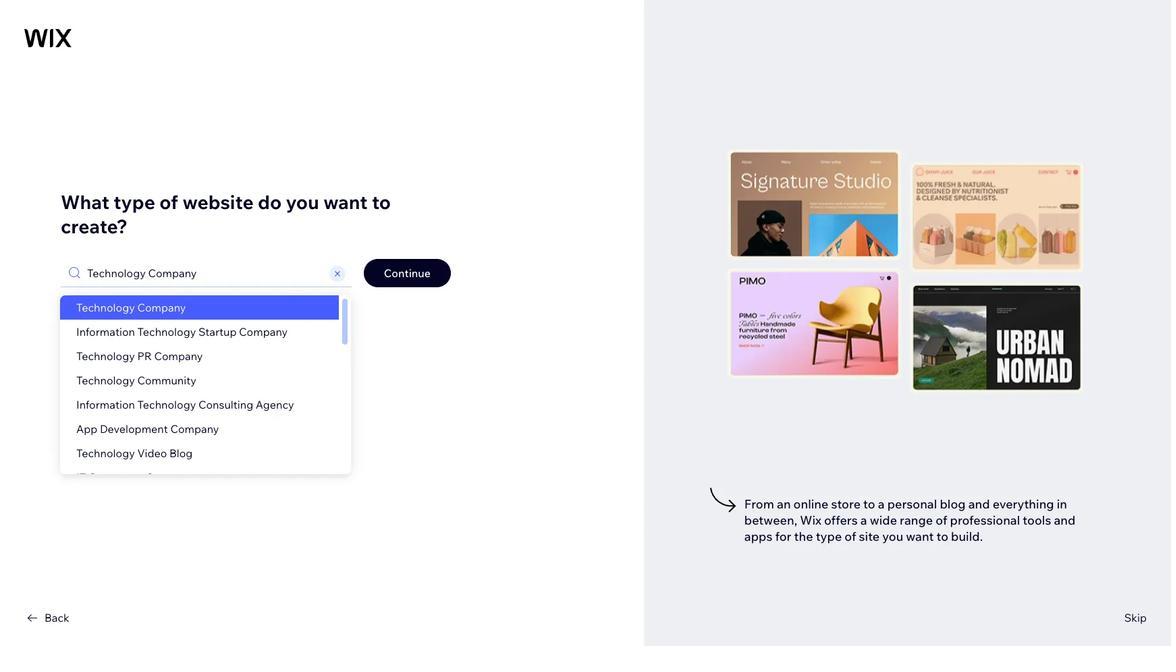 Task type: vqa. For each thing, say whether or not it's contained in the screenshot.
FASHION STYLIST group
no



Task type: locate. For each thing, give the bounding box(es) containing it.
what type of website do you want to create?
[[61, 190, 391, 238]]

1 horizontal spatial of
[[845, 529, 856, 545]]

1 vertical spatial to
[[863, 497, 875, 512]]

technology up technology pr company
[[76, 301, 135, 314]]

2 horizontal spatial to
[[937, 529, 948, 545]]

blog
[[169, 446, 193, 460]]

app
[[76, 422, 97, 436]]

0 vertical spatial type
[[114, 190, 155, 214]]

contractor
[[88, 471, 143, 484]]

want
[[323, 190, 368, 214], [906, 529, 934, 545]]

1 horizontal spatial a
[[878, 497, 885, 512]]

type down offers
[[816, 529, 842, 545]]

technology for company
[[76, 301, 135, 314]]

offers
[[824, 513, 858, 528]]

1 vertical spatial you
[[882, 529, 903, 545]]

0 vertical spatial of
[[160, 190, 178, 214]]

technology
[[76, 301, 135, 314], [137, 325, 196, 339], [76, 349, 135, 363], [76, 374, 135, 387], [137, 398, 196, 411], [76, 446, 135, 460]]

of down blog
[[936, 513, 947, 528]]

information up the app
[[76, 398, 135, 411]]

1 horizontal spatial to
[[863, 497, 875, 512]]

from an online store to a personal blog and everything in between, wix offers a wide range of professional tools and apps for the type of site you want to build.
[[744, 497, 1076, 545]]

list box containing technology company
[[60, 295, 351, 490]]

company down information technology startup company
[[154, 349, 203, 363]]

technology community
[[76, 374, 196, 387]]

1 vertical spatial and
[[1054, 513, 1076, 528]]

store
[[831, 497, 861, 512]]

0 horizontal spatial of
[[160, 190, 178, 214]]

company
[[137, 301, 186, 314], [239, 325, 288, 339], [154, 349, 203, 363], [170, 422, 219, 436], [146, 471, 194, 484]]

and
[[968, 497, 990, 512], [1054, 513, 1076, 528]]

0 vertical spatial to
[[372, 190, 391, 214]]

back
[[45, 612, 69, 625]]

wix
[[800, 513, 821, 528]]

startup
[[198, 325, 237, 339]]

you
[[286, 190, 319, 214], [882, 529, 903, 545]]

a
[[878, 497, 885, 512], [860, 513, 867, 528]]

1 horizontal spatial type
[[816, 529, 842, 545]]

technology inside option
[[76, 301, 135, 314]]

you down wide
[[882, 529, 903, 545]]

technology left pr
[[76, 349, 135, 363]]

technology company
[[76, 301, 186, 314]]

company down information technology consulting agency
[[170, 422, 219, 436]]

1 horizontal spatial you
[[882, 529, 903, 545]]

type inside from an online store to a personal blog and everything in between, wix offers a wide range of professional tools and apps for the type of site you want to build.
[[816, 529, 842, 545]]

2 information from the top
[[76, 398, 135, 411]]

company for it contractor company
[[146, 471, 194, 484]]

type
[[114, 190, 155, 214], [816, 529, 842, 545]]

consulting
[[198, 398, 253, 411]]

of inside "what type of website do you want to create?"
[[160, 190, 178, 214]]

1 vertical spatial a
[[860, 513, 867, 528]]

wide
[[870, 513, 897, 528]]

an
[[777, 497, 791, 512]]

company up information technology startup company
[[137, 301, 186, 314]]

technology up pr
[[137, 325, 196, 339]]

list box
[[60, 295, 351, 490]]

continue
[[384, 266, 431, 280]]

app development company
[[76, 422, 219, 436]]

online
[[793, 497, 829, 512]]

what
[[61, 190, 109, 214]]

from
[[744, 497, 774, 512]]

range
[[900, 513, 933, 528]]

company down blog
[[146, 471, 194, 484]]

0 vertical spatial you
[[286, 190, 319, 214]]

and up professional
[[968, 497, 990, 512]]

technology for community
[[76, 374, 135, 387]]

to inside "what type of website do you want to create?"
[[372, 190, 391, 214]]

continue button
[[364, 259, 451, 287]]

information down technology company
[[76, 325, 135, 339]]

2 vertical spatial to
[[937, 529, 948, 545]]

company for app development company
[[170, 422, 219, 436]]

1 horizontal spatial want
[[906, 529, 934, 545]]

information technology startup company
[[76, 325, 288, 339]]

in
[[1057, 497, 1067, 512]]

to
[[372, 190, 391, 214], [863, 497, 875, 512], [937, 529, 948, 545]]

0 horizontal spatial want
[[323, 190, 368, 214]]

0 vertical spatial information
[[76, 325, 135, 339]]

company for technology pr company
[[154, 349, 203, 363]]

0 vertical spatial want
[[323, 190, 368, 214]]

technology down technology pr company
[[76, 374, 135, 387]]

agency
[[256, 398, 294, 411]]

of
[[160, 190, 178, 214], [936, 513, 947, 528], [845, 529, 856, 545]]

want inside "what type of website do you want to create?"
[[323, 190, 368, 214]]

create?
[[61, 214, 128, 238]]

community
[[137, 374, 196, 387]]

you right do
[[286, 190, 319, 214]]

technology down community
[[137, 398, 196, 411]]

1 vertical spatial of
[[936, 513, 947, 528]]

1 information from the top
[[76, 325, 135, 339]]

of left website at the top of page
[[160, 190, 178, 214]]

0 vertical spatial and
[[968, 497, 990, 512]]

a up site
[[860, 513, 867, 528]]

want inside from an online store to a personal blog and everything in between, wix offers a wide range of professional tools and apps for the type of site you want to build.
[[906, 529, 934, 545]]

information
[[76, 325, 135, 339], [76, 398, 135, 411]]

1 vertical spatial information
[[76, 398, 135, 411]]

of down offers
[[845, 529, 856, 545]]

0 horizontal spatial you
[[286, 190, 319, 214]]

1 vertical spatial type
[[816, 529, 842, 545]]

it
[[76, 471, 86, 484]]

1 vertical spatial want
[[906, 529, 934, 545]]

0 horizontal spatial to
[[372, 190, 391, 214]]

technology for pr
[[76, 349, 135, 363]]

2 horizontal spatial of
[[936, 513, 947, 528]]

type up create?
[[114, 190, 155, 214]]

a up wide
[[878, 497, 885, 512]]

0 horizontal spatial type
[[114, 190, 155, 214]]

technology up contractor at the bottom left
[[76, 446, 135, 460]]

and down in
[[1054, 513, 1076, 528]]



Task type: describe. For each thing, give the bounding box(es) containing it.
for
[[775, 529, 791, 545]]

0 horizontal spatial a
[[860, 513, 867, 528]]

2 vertical spatial of
[[845, 529, 856, 545]]

1 horizontal spatial and
[[1054, 513, 1076, 528]]

blog
[[940, 497, 966, 512]]

skip button
[[1124, 610, 1147, 626]]

0 horizontal spatial and
[[968, 497, 990, 512]]

information technology consulting agency
[[76, 398, 294, 411]]

technology company option
[[60, 295, 339, 320]]

development
[[100, 422, 168, 436]]

information for information technology startup company
[[76, 325, 135, 339]]

type inside "what type of website do you want to create?"
[[114, 190, 155, 214]]

do
[[258, 190, 282, 214]]

website
[[183, 190, 254, 214]]

skip
[[1124, 612, 1147, 625]]

technology pr company
[[76, 349, 203, 363]]

it contractor company
[[76, 471, 194, 484]]

everything
[[993, 497, 1054, 512]]

you inside "what type of website do you want to create?"
[[286, 190, 319, 214]]

you inside from an online store to a personal blog and everything in between, wix offers a wide range of professional tools and apps for the type of site you want to build.
[[882, 529, 903, 545]]

video
[[137, 446, 167, 460]]

0 vertical spatial a
[[878, 497, 885, 512]]

pr
[[137, 349, 152, 363]]

back button
[[24, 610, 69, 626]]

tools
[[1023, 513, 1051, 528]]

technology video blog
[[76, 446, 193, 460]]

apps
[[744, 529, 772, 545]]

site
[[859, 529, 880, 545]]

personal
[[887, 497, 937, 512]]

build.
[[951, 529, 983, 545]]

information for information technology consulting agency
[[76, 398, 135, 411]]

professional
[[950, 513, 1020, 528]]

company right startup on the bottom left of the page
[[239, 325, 288, 339]]

technology for video
[[76, 446, 135, 460]]

Search for your business or site type field
[[83, 260, 327, 287]]

company inside option
[[137, 301, 186, 314]]

between,
[[744, 513, 797, 528]]

the
[[794, 529, 813, 545]]



